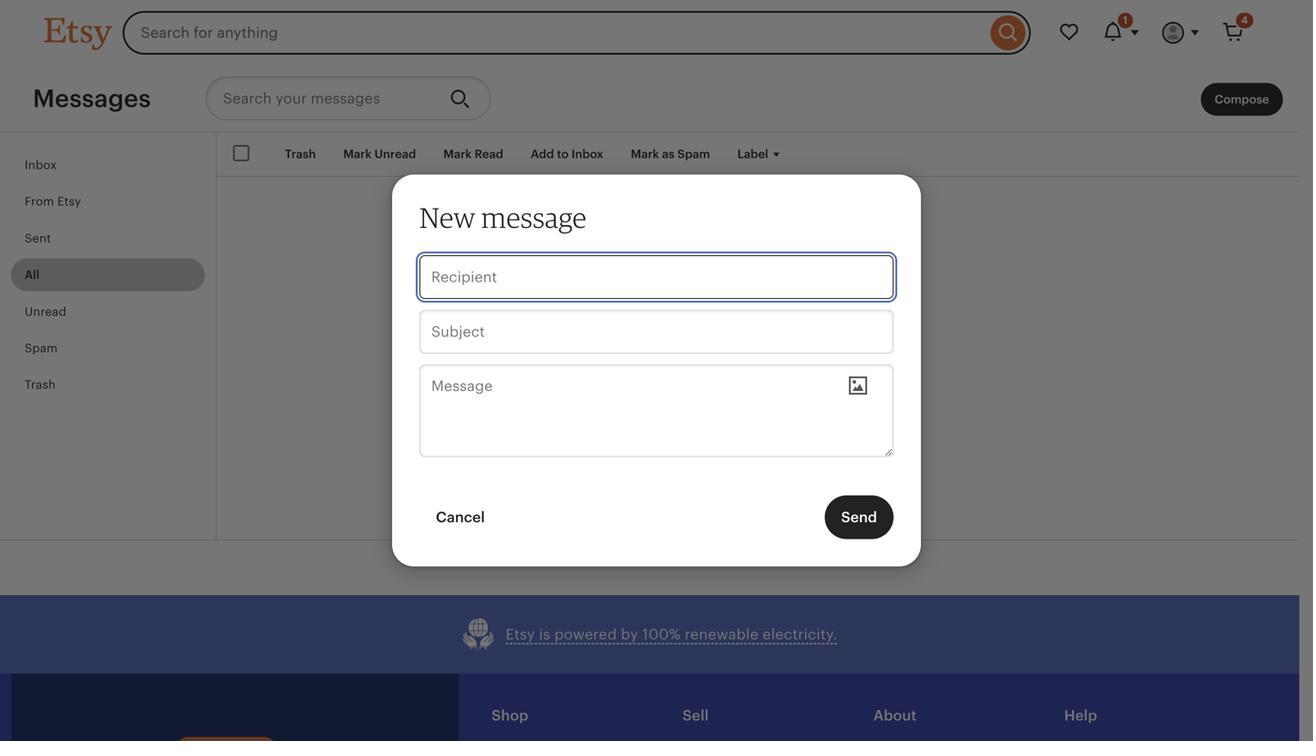 Task type: vqa. For each thing, say whether or not it's contained in the screenshot.
'Inbox'
yes



Task type: locate. For each thing, give the bounding box(es) containing it.
no
[[662, 355, 682, 371]]

1 horizontal spatial etsy
[[506, 627, 535, 643]]

help
[[1064, 708, 1098, 724]]

from etsy link
[[11, 185, 205, 218]]

etsy
[[57, 195, 81, 209], [506, 627, 535, 643]]

sell
[[683, 708, 709, 724]]

new message dialog
[[0, 0, 1313, 741]]

from etsy
[[25, 195, 81, 209]]

sent link
[[11, 222, 205, 255]]

etsy left the is
[[506, 627, 535, 643]]

Search your messages text field
[[206, 77, 436, 120]]

all
[[25, 268, 40, 282]]

Message text field
[[420, 365, 894, 457]]

0 vertical spatial etsy
[[57, 195, 81, 209]]

unread link
[[11, 295, 205, 328]]

banner
[[11, 0, 1288, 66]]

0 horizontal spatial etsy
[[57, 195, 81, 209]]

Subject text field
[[420, 310, 894, 354]]

etsy inside button
[[506, 627, 535, 643]]

1 vertical spatial etsy
[[506, 627, 535, 643]]

electricity.
[[763, 627, 838, 643]]

page 1 image
[[661, 204, 872, 343]]

etsy right from at the top of page
[[57, 195, 81, 209]]

see
[[806, 355, 831, 371]]

inbox
[[25, 158, 57, 172]]

new
[[420, 201, 476, 235]]

from
[[25, 195, 54, 209]]

None search field
[[123, 11, 1031, 55]]

trash
[[25, 378, 56, 392]]



Task type: describe. For each thing, give the bounding box(es) containing it.
shop
[[492, 708, 529, 724]]

cancel button
[[420, 496, 501, 539]]

inbox link
[[11, 149, 205, 182]]

all link
[[11, 259, 205, 292]]

Recipient text field
[[420, 255, 894, 299]]

here!
[[835, 355, 871, 371]]

is
[[539, 627, 550, 643]]

cancel
[[436, 509, 485, 526]]

new message
[[420, 201, 587, 235]]

about
[[874, 708, 917, 724]]

no conversations to see here!
[[662, 355, 871, 371]]

messages
[[33, 84, 151, 113]]

send button
[[825, 496, 894, 539]]

renewable
[[685, 627, 759, 643]]

sent
[[25, 232, 51, 245]]

etsy is powered by 100% renewable electricity. button
[[462, 618, 838, 652]]

spam link
[[11, 332, 205, 365]]

by
[[621, 627, 638, 643]]

trash link
[[11, 369, 205, 402]]

send
[[841, 509, 877, 526]]

etsy is powered by 100% renewable electricity.
[[506, 627, 838, 643]]

100%
[[642, 627, 681, 643]]

unread
[[25, 305, 66, 319]]

message
[[482, 201, 587, 235]]

to
[[788, 355, 803, 371]]

powered
[[554, 627, 617, 643]]

spam
[[25, 341, 58, 355]]

conversations
[[685, 355, 785, 371]]



